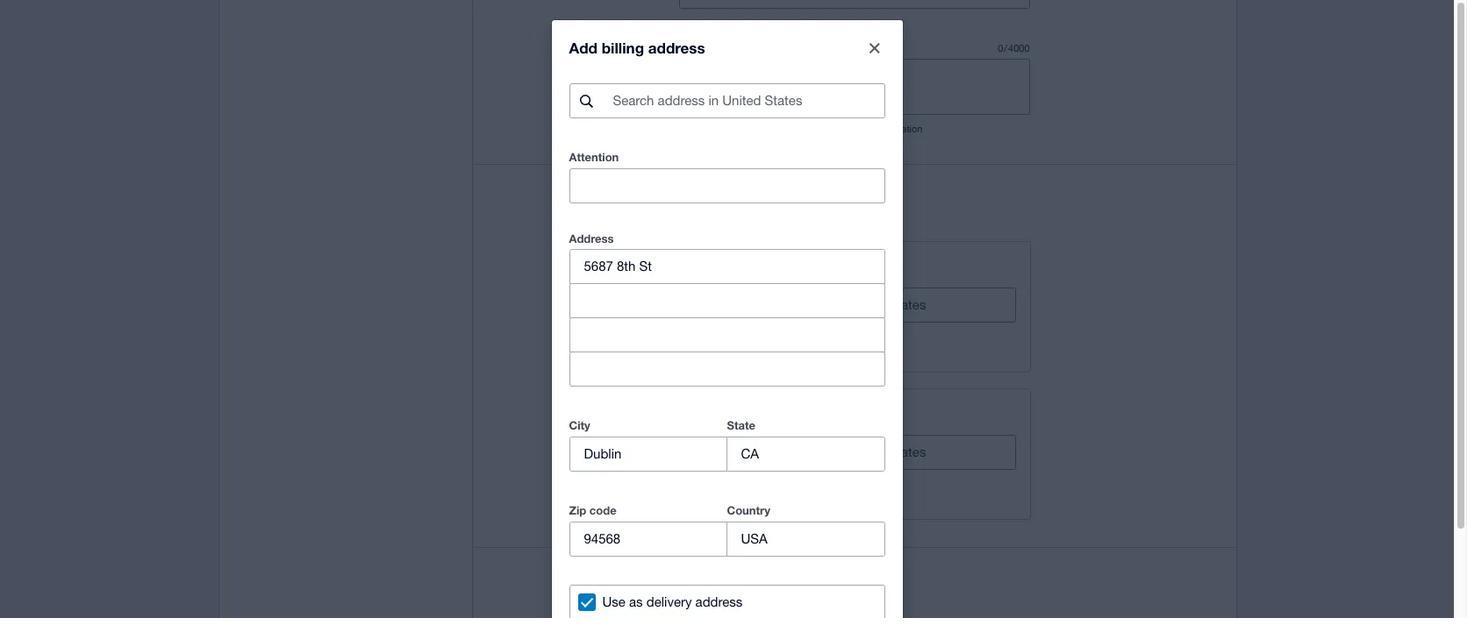 Task type: vqa. For each thing, say whether or not it's contained in the screenshot.
15h
no



Task type: locate. For each thing, give the bounding box(es) containing it.
zip
[[569, 504, 586, 518]]

address right billing
[[648, 39, 705, 57]]

City field
[[570, 438, 726, 471]]

delivery address
[[717, 407, 821, 422]]

addresses
[[679, 194, 754, 213]]

/
[[1004, 43, 1007, 54]]

be
[[746, 124, 757, 134]]

group up 'country' on the bottom of the page
[[569, 415, 885, 472]]

4000
[[1008, 43, 1030, 54]]

1 notes from the top
[[679, 41, 711, 55]]

address group
[[569, 232, 885, 387]]

0 vertical spatial notes
[[679, 41, 711, 55]]

delivery
[[647, 595, 692, 610]]

2 notes from the top
[[679, 124, 704, 134]]

add
[[569, 39, 598, 57]]

address up state field
[[771, 407, 821, 422]]

details
[[747, 578, 794, 596]]

None field
[[570, 284, 884, 318], [570, 319, 884, 352], [570, 353, 884, 386], [570, 284, 884, 318], [570, 319, 884, 352], [570, 353, 884, 386]]

notes right billing
[[679, 41, 711, 55]]

can
[[707, 124, 723, 134]]

1 group from the top
[[569, 415, 885, 472]]

address
[[648, 39, 705, 57], [771, 407, 821, 422], [696, 595, 743, 610]]

use
[[602, 595, 626, 610]]

notes left 'can'
[[679, 124, 704, 134]]

attention
[[569, 150, 619, 164]]

address right delivery at the left of the page
[[696, 595, 743, 610]]

add billing address
[[569, 39, 705, 57]]

group
[[569, 415, 885, 472], [569, 500, 885, 557]]

people
[[806, 124, 835, 134]]

add billing address dialog
[[552, 20, 903, 619]]

1 vertical spatial group
[[569, 500, 885, 557]]

2 group from the top
[[569, 500, 885, 557]]

Attention field
[[570, 169, 884, 203]]

group up the financial details
[[569, 500, 885, 557]]

0 vertical spatial address
[[648, 39, 705, 57]]

financial
[[679, 578, 743, 596]]

notes for notes can only be viewed by people in your organisation
[[679, 124, 704, 134]]

Notes text field
[[680, 60, 1029, 114]]

1 vertical spatial notes
[[679, 124, 704, 134]]

group containing zip code
[[569, 500, 885, 557]]

only
[[725, 124, 743, 134]]

as
[[629, 595, 643, 610]]

Search address in United States field
[[611, 84, 884, 118], [735, 289, 1015, 322], [735, 437, 1015, 470]]

notes
[[679, 41, 711, 55], [679, 124, 704, 134]]

0 vertical spatial group
[[569, 415, 885, 472]]



Task type: describe. For each thing, give the bounding box(es) containing it.
Zip code field
[[570, 523, 726, 556]]

zip code
[[569, 504, 617, 518]]

1 vertical spatial search address in united states field
[[735, 289, 1015, 322]]

organisation
[[870, 124, 923, 134]]

Address field
[[570, 250, 884, 283]]

0 vertical spatial search address in united states field
[[611, 84, 884, 118]]

by
[[793, 124, 803, 134]]

address
[[569, 232, 614, 246]]

0 / 4000
[[998, 43, 1030, 54]]

delivery
[[717, 407, 767, 422]]

2 vertical spatial search address in united states field
[[735, 437, 1015, 470]]

billing
[[602, 39, 644, 57]]

country
[[727, 504, 770, 518]]

group containing city
[[569, 415, 885, 472]]

your
[[848, 124, 867, 134]]

use as delivery address
[[602, 595, 743, 610]]

financial details
[[679, 578, 794, 596]]

1 vertical spatial address
[[771, 407, 821, 422]]

city
[[569, 419, 590, 433]]

state
[[727, 419, 756, 433]]

close image
[[869, 43, 880, 54]]

notes can only be viewed by people in your organisation
[[679, 124, 923, 134]]

in
[[838, 124, 846, 134]]

Country field
[[727, 523, 884, 556]]

notes for notes
[[679, 41, 711, 55]]

close button
[[857, 31, 892, 66]]

0
[[998, 43, 1003, 54]]

viewed
[[760, 124, 790, 134]]

State field
[[727, 438, 884, 471]]

code
[[590, 504, 617, 518]]

2 vertical spatial address
[[696, 595, 743, 610]]



